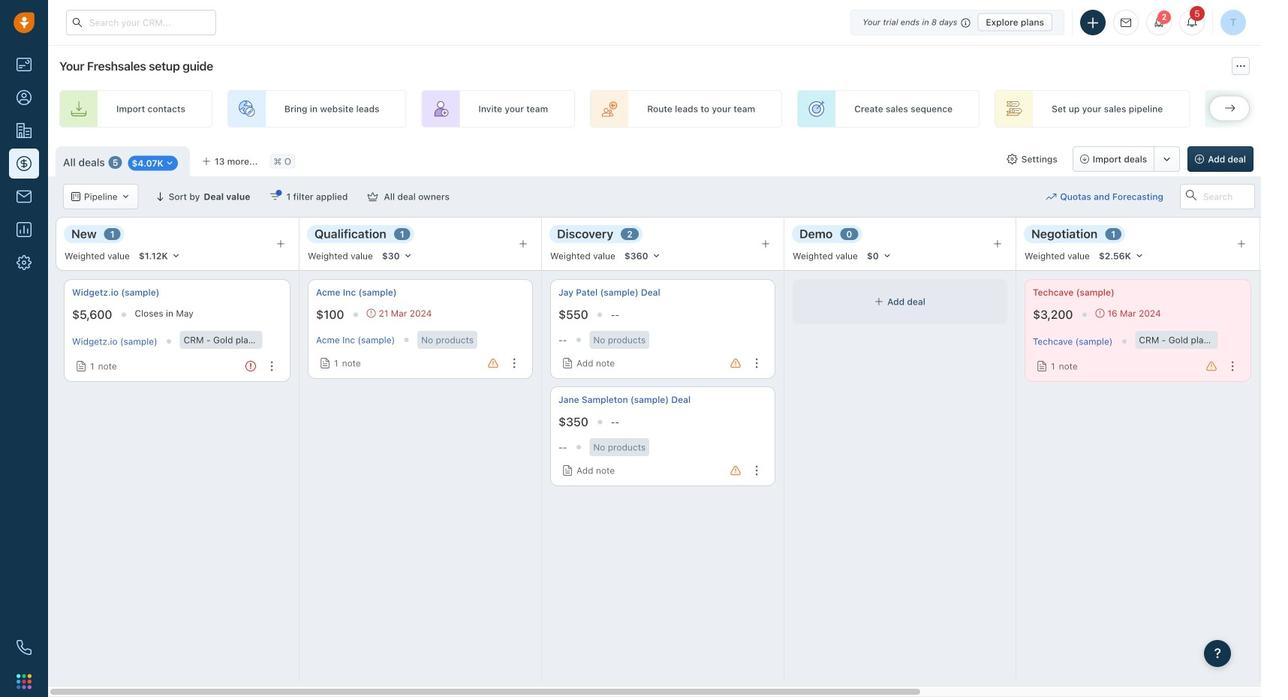 Task type: vqa. For each thing, say whether or not it's contained in the screenshot.
tab panel
no



Task type: locate. For each thing, give the bounding box(es) containing it.
container_wx8msf4aqz5i3rn1 image
[[1008, 154, 1018, 164], [270, 192, 280, 202], [368, 192, 378, 202], [1046, 192, 1057, 202], [71, 192, 80, 201], [875, 297, 884, 306], [367, 309, 376, 318], [1096, 309, 1105, 318], [320, 358, 330, 369], [76, 361, 86, 372]]

phone element
[[9, 633, 39, 663]]

container_wx8msf4aqz5i3rn1 image
[[165, 159, 174, 168], [121, 192, 130, 201], [563, 358, 573, 369], [1037, 361, 1048, 372], [563, 466, 573, 476]]

group
[[1073, 146, 1181, 172]]



Task type: describe. For each thing, give the bounding box(es) containing it.
Search your CRM... text field
[[66, 10, 216, 35]]

Search field
[[1181, 184, 1256, 210]]

send email image
[[1121, 18, 1132, 28]]

freshworks switcher image
[[17, 675, 32, 690]]

phone image
[[17, 641, 32, 656]]



